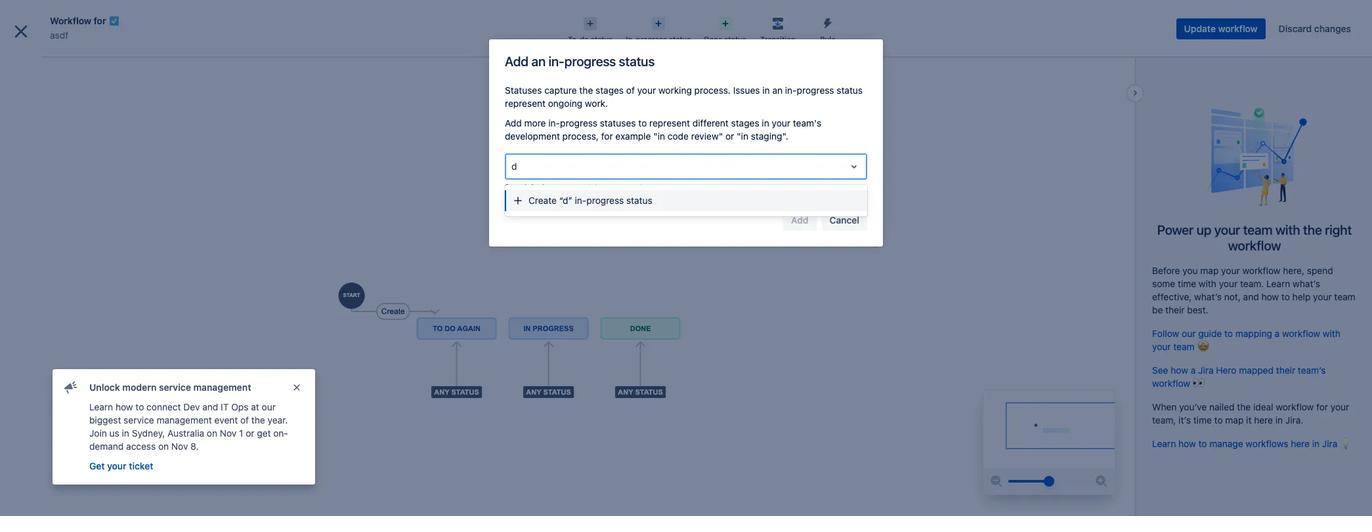 Task type: describe. For each thing, give the bounding box(es) containing it.
1 horizontal spatial on
[[207, 428, 217, 439]]

to inside 'before you map your workflow here, spend some time with your team. learn what's effective, what's not, and how to help your team be their best.'
[[1282, 292, 1290, 303]]

a inside the follow our guide to mapping a workflow with your team
[[1275, 328, 1280, 339]]

in- for add more in-progress statuses to represent different stages in your team's development process, for example "in code review" or "in staging".
[[549, 118, 560, 129]]

0 horizontal spatial nov
[[171, 441, 188, 452]]

process,
[[563, 131, 599, 142]]

in right you're
[[42, 470, 48, 480]]

on-
[[273, 428, 288, 439]]

at
[[251, 402, 259, 413]]

to inside add more in-progress statuses to represent different stages in your team's development process, for example "in code review" or "in staging".
[[639, 118, 647, 129]]

in-progress status button
[[620, 13, 698, 45]]

statuses
[[505, 85, 542, 96]]

new
[[655, 183, 669, 191]]

1 "in from the left
[[654, 131, 665, 142]]

get your ticket button
[[88, 459, 155, 475]]

learn for learn how to connect dev and it ops at our biggest service management event of the year. join us in sydney, australia on nov 1 or get on- demand access on nov 8.
[[89, 402, 113, 413]]

with inside the follow our guide to mapping a workflow with your team
[[1323, 328, 1341, 339]]

team's
[[793, 118, 822, 129]]

more for learn
[[81, 488, 100, 498]]

in inside statuses capture the stages of your working process. issues in an in-progress status represent ongoing work.
[[763, 85, 770, 96]]

rule
[[820, 35, 836, 43]]

service inside learn how to connect dev and it ops at our biggest service management event of the year. join us in sydney, australia on nov 1 or get on- demand access on nov 8.
[[124, 415, 154, 426]]

progress for add more in-progress statuses to represent different stages in your team's development process, for example "in code review" or "in staging".
[[560, 118, 598, 129]]

for up create
[[531, 183, 541, 191]]

learn inside 'before you map your workflow here, spend some time with your team. learn what's effective, what's not, and how to help your team be their best.'
[[1267, 278, 1291, 290]]

your inside add more in-progress statuses to represent different stages in your team's development process, for example "in code review" or "in staging".
[[772, 118, 791, 129]]

the inside when you've nailed the ideal workflow for your team, it's time to map it here in jira.
[[1238, 402, 1251, 413]]

add an in-progress status
[[505, 54, 655, 69]]

to-do status
[[568, 35, 613, 43]]

your inside get your ticket button
[[107, 461, 127, 472]]

how for see how a jira hero mapped their team's workflow
[[1171, 365, 1189, 376]]

power up your team with the right workflow
[[1158, 223, 1352, 253]]

how for learn how to connect dev and it ops at our biggest service management event of the year. join us in sydney, australia on nov 1 or get on- demand access on nov 8.
[[116, 402, 133, 413]]

working
[[659, 85, 692, 96]]

1 vertical spatial asdf
[[39, 57, 59, 68]]

for inside add more in-progress statuses to represent different stages in your team's development process, for example "in code review" or "in staging".
[[601, 131, 613, 142]]

map inside 'before you map your workflow here, spend some time with your team. learn what's effective, what's not, and how to help your team be their best.'
[[1201, 265, 1219, 276]]

manage
[[1210, 439, 1244, 450]]

issues
[[733, 85, 760, 96]]

mapped
[[1239, 365, 1274, 376]]

2 "in from the left
[[737, 131, 749, 142]]

the inside power up your team with the right workflow
[[1304, 223, 1323, 238]]

represent inside statuses capture the stages of your working process. issues in an in-progress status represent ongoing work.
[[505, 98, 546, 109]]

0 vertical spatial service
[[159, 382, 191, 393]]

team inside the follow our guide to mapping a workflow with your team
[[1174, 341, 1195, 353]]

🤩
[[1198, 341, 1209, 353]]

in inside learn how to connect dev and it ops at our biggest service management event of the year. join us in sydney, australia on nov 1 or get on- demand access on nov 8.
[[122, 428, 129, 439]]

jira inside see how a jira hero mapped their team's workflow
[[1199, 365, 1214, 376]]

staging".
[[751, 131, 789, 142]]

learn more button
[[57, 488, 100, 498]]

capture
[[545, 85, 577, 96]]

unlock
[[89, 382, 120, 393]]

team,
[[1153, 415, 1176, 426]]

changes
[[1315, 23, 1352, 34]]

your inside statuses capture the stages of your working process. issues in an in-progress status represent ongoing work.
[[638, 85, 656, 96]]

transition button
[[753, 13, 803, 45]]

guide
[[1199, 328, 1222, 339]]

when you've nailed the ideal workflow for your team, it's time to map it here in jira.
[[1153, 402, 1350, 426]]

add more in-progress statuses to represent different stages in your team's development process, for example "in code review" or "in staging".
[[505, 118, 822, 142]]

power
[[1158, 223, 1194, 238]]

or inside add more in-progress statuses to represent different stages in your team's development process, for example "in code review" or "in staging".
[[726, 131, 734, 142]]

update workflow button
[[1177, 18, 1266, 39]]

spend
[[1307, 265, 1334, 276]]

stages inside statuses capture the stages of your working process. issues in an in-progress status represent ongoing work.
[[596, 85, 624, 96]]

1 vertical spatial what's
[[1195, 292, 1222, 303]]

status inside statuses capture the stages of your working process. issues in an in-progress status represent ongoing work.
[[837, 85, 863, 96]]

status right "done" on the top of page
[[725, 35, 747, 43]]

different
[[693, 118, 729, 129]]

0 vertical spatial an
[[532, 54, 546, 69]]

one.
[[671, 183, 686, 191]]

workflow inside the follow our guide to mapping a workflow with your team
[[1283, 328, 1321, 339]]

up
[[1197, 223, 1212, 238]]

learn how to connect dev and it ops at our biggest service management event of the year. join us in sydney, australia on nov 1 or get on- demand access on nov 8.
[[89, 402, 288, 452]]

in left 💡
[[1313, 439, 1320, 450]]

right
[[1325, 223, 1352, 238]]

done
[[704, 35, 723, 43]]

in-progress status
[[626, 35, 691, 43]]

status right do at the top of the page
[[591, 35, 613, 43]]

modern
[[122, 382, 157, 393]]

see
[[1153, 365, 1169, 376]]

zoom out image
[[989, 474, 1005, 490]]

join
[[89, 428, 107, 439]]

progress inside 'popup button'
[[636, 35, 667, 43]]

represent inside add more in-progress statuses to represent different stages in your team's development process, for example "in code review" or "in staging".
[[650, 118, 690, 129]]

for right workflow
[[94, 15, 106, 26]]

before you map your workflow here, spend some time with your team. learn what's effective, what's not, and how to help your team be their best.
[[1153, 265, 1356, 316]]

1 horizontal spatial or
[[616, 183, 623, 191]]

"d"
[[559, 195, 573, 206]]

progress for search for in-progress statuses or create a new one.
[[552, 183, 583, 191]]

you
[[1183, 265, 1198, 276]]

get your ticket
[[89, 461, 153, 472]]

our inside learn how to connect dev and it ops at our biggest service management event of the year. join us in sydney, australia on nov 1 or get on- demand access on nov 8.
[[262, 402, 276, 413]]

nailed
[[1210, 402, 1235, 413]]

see how a jira hero mapped their team's workflow
[[1153, 365, 1326, 389]]

discard changes button
[[1271, 18, 1359, 39]]

biggest
[[89, 415, 121, 426]]

map inside when you've nailed the ideal workflow for your team, it's time to map it here in jira.
[[1226, 415, 1244, 426]]

be
[[1153, 305, 1163, 316]]

to-
[[568, 35, 580, 43]]

ops
[[231, 402, 249, 413]]

0 vertical spatial management
[[193, 382, 251, 393]]

their inside 'before you map your workflow here, spend some time with your team. learn what's effective, what's not, and how to help your team be their best.'
[[1166, 305, 1185, 316]]

for inside when you've nailed the ideal workflow for your team, it's time to map it here in jira.
[[1317, 402, 1329, 413]]

add an in-progress status dialog
[[489, 39, 883, 247]]

comment image
[[63, 380, 79, 396]]

here,
[[1283, 265, 1305, 276]]

stages inside add more in-progress statuses to represent different stages in your team's development process, for example "in code review" or "in staging".
[[731, 118, 760, 129]]

your inside power up your team with the right workflow
[[1215, 223, 1241, 238]]

team inside 'before you map your workflow here, spend some time with your team. learn what's effective, what's not, and how to help your team be their best.'
[[1335, 292, 1356, 303]]

workflows
[[1246, 439, 1289, 450]]

1 horizontal spatial jira
[[1323, 439, 1338, 450]]

to left manage
[[1199, 439, 1207, 450]]

💡
[[1340, 439, 1352, 450]]

search
[[505, 183, 529, 191]]

managed
[[79, 470, 113, 480]]

get
[[257, 428, 271, 439]]

progress for create "d" in-progress status
[[587, 195, 624, 206]]

some
[[1153, 278, 1176, 290]]

search for in-progress statuses or create a new one.
[[505, 183, 686, 191]]

and inside 'before you map your workflow here, spend some time with your team. learn what's effective, what's not, and how to help your team be their best.'
[[1244, 292, 1259, 303]]

when
[[1153, 402, 1177, 413]]

statuses for to
[[600, 118, 636, 129]]

ideal
[[1254, 402, 1274, 413]]

with inside 'before you map your workflow here, spend some time with your team. learn what's effective, what's not, and how to help your team be their best.'
[[1199, 278, 1217, 290]]

Zoom level range field
[[1009, 469, 1090, 495]]

workflow inside 'before you map your workflow here, spend some time with your team. learn what's effective, what's not, and how to help your team be their best.'
[[1243, 265, 1281, 276]]

of inside learn how to connect dev and it ops at our biggest service management event of the year. join us in sydney, australia on nov 1 or get on- demand access on nov 8.
[[240, 415, 249, 426]]

dev
[[183, 402, 200, 413]]

learn more
[[57, 488, 100, 498]]

workflow inside when you've nailed the ideal workflow for your team, it's time to map it here in jira.
[[1276, 402, 1314, 413]]

get
[[89, 461, 105, 472]]

cancel
[[830, 215, 860, 226]]

learn for learn how to manage workflows here in jira 💡
[[1153, 439, 1176, 450]]

in- inside statuses capture the stages of your working process. issues in an in-progress status represent ongoing work.
[[785, 85, 797, 96]]

or inside learn how to connect dev and it ops at our biggest service management event of the year. join us in sydney, australia on nov 1 or get on- demand access on nov 8.
[[246, 428, 255, 439]]



Task type: vqa. For each thing, say whether or not it's contained in the screenshot.
ISSUE TYPE ICON
no



Task type: locate. For each thing, give the bounding box(es) containing it.
progress down to-do status
[[565, 54, 616, 69]]

in- up create
[[543, 183, 552, 191]]

best.
[[1188, 305, 1209, 316]]

progress
[[636, 35, 667, 43], [565, 54, 616, 69], [797, 85, 834, 96], [560, 118, 598, 129], [552, 183, 583, 191], [587, 195, 624, 206]]

2 vertical spatial or
[[246, 428, 255, 439]]

what's up help
[[1293, 278, 1321, 290]]

how right see on the right of the page
[[1171, 365, 1189, 376]]

our inside the follow our guide to mapping a workflow with your team
[[1182, 328, 1196, 339]]

8.
[[191, 441, 199, 452]]

to inside when you've nailed the ideal workflow for your team, it's time to map it here in jira.
[[1215, 415, 1223, 426]]

and inside learn how to connect dev and it ops at our biggest service management event of the year. join us in sydney, australia on nov 1 or get on- demand access on nov 8.
[[203, 402, 218, 413]]

more inside the learn more button
[[81, 488, 100, 498]]

workflow for
[[50, 15, 106, 26]]

and left it
[[203, 402, 218, 413]]

add inside add more in-progress statuses to represent different stages in your team's development process, for example "in code review" or "in staging".
[[505, 118, 522, 129]]

nov left 1
[[220, 428, 237, 439]]

1 vertical spatial and
[[203, 402, 218, 413]]

0 vertical spatial team
[[1244, 223, 1273, 238]]

jira.
[[1286, 415, 1304, 426]]

in- for search for in-progress statuses or create a new one.
[[543, 183, 552, 191]]

progress up working
[[636, 35, 667, 43]]

0 vertical spatial nov
[[220, 428, 237, 439]]

represent down statuses
[[505, 98, 546, 109]]

mapping
[[1236, 328, 1273, 339]]

follow
[[1153, 328, 1180, 339]]

of left working
[[626, 85, 635, 96]]

the down the at on the left
[[251, 415, 265, 426]]

0 vertical spatial their
[[1166, 305, 1185, 316]]

progress for add an in-progress status
[[565, 54, 616, 69]]

open image
[[847, 159, 862, 175]]

how down team.
[[1262, 292, 1279, 303]]

close workflow editor image
[[11, 21, 32, 42]]

the inside statuses capture the stages of your working process. issues in an in-progress status represent ongoing work.
[[580, 85, 593, 96]]

transition
[[761, 35, 796, 43]]

jira
[[1199, 365, 1214, 376], [1323, 439, 1338, 450]]

1 vertical spatial service
[[124, 415, 154, 426]]

status left "done" on the top of page
[[669, 35, 691, 43]]

1 horizontal spatial map
[[1226, 415, 1244, 426]]

nov down australia
[[171, 441, 188, 452]]

1 vertical spatial more
[[81, 488, 100, 498]]

update workflow
[[1184, 23, 1258, 34]]

team.
[[1241, 278, 1264, 290]]

learn inside button
[[57, 488, 79, 498]]

sydney,
[[132, 428, 165, 439]]

map right you
[[1201, 265, 1219, 276]]

"in
[[654, 131, 665, 142], [737, 131, 749, 142]]

1 horizontal spatial their
[[1277, 365, 1296, 376]]

0 horizontal spatial map
[[1201, 265, 1219, 276]]

time inside when you've nailed the ideal workflow for your team, it's time to map it here in jira.
[[1194, 415, 1212, 426]]

add up development
[[505, 118, 522, 129]]

effective,
[[1153, 292, 1192, 303]]

rule button
[[803, 13, 853, 45]]

workflow inside button
[[1219, 23, 1258, 34]]

an right the "issues"
[[773, 85, 783, 96]]

discard changes
[[1279, 23, 1352, 34]]

zoom in image
[[1094, 474, 1110, 490]]

in- up the capture
[[549, 54, 565, 69]]

ticket
[[129, 461, 153, 472]]

more down managed
[[81, 488, 100, 498]]

statuses for or
[[585, 183, 614, 191]]

1 horizontal spatial our
[[1182, 328, 1196, 339]]

0 horizontal spatial jira
[[1199, 365, 1214, 376]]

1 vertical spatial management
[[157, 415, 212, 426]]

0 vertical spatial with
[[1276, 223, 1301, 238]]

the inside learn how to connect dev and it ops at our biggest service management event of the year. join us in sydney, australia on nov 1 or get on- demand access on nov 8.
[[251, 415, 265, 426]]

status down rule popup button
[[837, 85, 863, 96]]

example
[[616, 131, 651, 142]]

0 horizontal spatial "in
[[654, 131, 665, 142]]

1 horizontal spatial and
[[1244, 292, 1259, 303]]

done status
[[704, 35, 747, 43]]

status
[[591, 35, 613, 43], [669, 35, 691, 43], [725, 35, 747, 43], [619, 54, 655, 69], [837, 85, 863, 96], [627, 195, 653, 206]]

0 horizontal spatial stages
[[596, 85, 624, 96]]

more inside add more in-progress statuses to represent different stages in your team's development process, for example "in code review" or "in staging".
[[524, 118, 546, 129]]

done status button
[[698, 13, 753, 45]]

the
[[580, 85, 593, 96], [1304, 223, 1323, 238], [1238, 402, 1251, 413], [251, 415, 265, 426]]

1 vertical spatial our
[[262, 402, 276, 413]]

1 vertical spatial with
[[1199, 278, 1217, 290]]

1 horizontal spatial an
[[773, 85, 783, 96]]

Search or create a status text field
[[512, 160, 520, 173]]

0 vertical spatial statuses
[[600, 118, 636, 129]]

their
[[1166, 305, 1185, 316], [1277, 365, 1296, 376]]

1 vertical spatial add
[[505, 118, 522, 129]]

represent up code
[[650, 118, 690, 129]]

time inside 'before you map your workflow here, spend some time with your team. learn what's effective, what's not, and how to help your team be their best.'
[[1178, 278, 1197, 290]]

progress down search for in-progress statuses or create a new one.
[[587, 195, 624, 206]]

of inside statuses capture the stages of your working process. issues in an in-progress status represent ongoing work.
[[626, 85, 635, 96]]

stages
[[596, 85, 624, 96], [731, 118, 760, 129]]

in- inside add more in-progress statuses to represent different stages in your team's development process, for example "in code review" or "in staging".
[[549, 118, 560, 129]]

create
[[625, 183, 647, 191]]

with inside power up your team with the right workflow
[[1276, 223, 1301, 238]]

in inside when you've nailed the ideal workflow for your team, it's time to map it here in jira.
[[1276, 415, 1283, 426]]

service up sydney,
[[124, 415, 154, 426]]

Search field
[[1123, 8, 1254, 29]]

1 vertical spatial represent
[[650, 118, 690, 129]]

represent
[[505, 98, 546, 109], [650, 118, 690, 129]]

a inside see how a jira hero mapped their team's workflow
[[1191, 365, 1196, 376]]

here
[[1255, 415, 1273, 426], [1291, 439, 1310, 450]]

demand
[[89, 441, 124, 452]]

learn
[[1267, 278, 1291, 290], [89, 402, 113, 413], [1153, 439, 1176, 450], [57, 488, 79, 498]]

0 horizontal spatial represent
[[505, 98, 546, 109]]

0 horizontal spatial more
[[81, 488, 100, 498]]

1 horizontal spatial more
[[524, 118, 546, 129]]

2 horizontal spatial or
[[726, 131, 734, 142]]

0 horizontal spatial here
[[1255, 415, 1273, 426]]

with up team's
[[1323, 328, 1341, 339]]

asdf
[[50, 30, 68, 41], [39, 57, 59, 68]]

or right 1
[[246, 428, 255, 439]]

1 vertical spatial team
[[1335, 292, 1356, 303]]

it
[[1247, 415, 1252, 426]]

learn for learn more
[[57, 488, 79, 498]]

0 horizontal spatial our
[[262, 402, 276, 413]]

learn down team-
[[57, 488, 79, 498]]

in- for add an in-progress status
[[549, 54, 565, 69]]

in-
[[626, 35, 636, 43]]

0 vertical spatial jira
[[1199, 365, 1214, 376]]

team left 🤩
[[1174, 341, 1195, 353]]

in left jira.
[[1276, 415, 1283, 426]]

0 horizontal spatial or
[[246, 428, 255, 439]]

learn down the here,
[[1267, 278, 1291, 290]]

of
[[626, 85, 635, 96], [240, 415, 249, 426]]

an up statuses
[[532, 54, 546, 69]]

to inside learn how to connect dev and it ops at our biggest service management event of the year. join us in sydney, australia on nov 1 or get on- demand access on nov 8.
[[136, 402, 144, 413]]

statuses inside add more in-progress statuses to represent different stages in your team's development process, for example "in code review" or "in staging".
[[600, 118, 636, 129]]

how for learn how to manage workflows here in jira 💡
[[1179, 439, 1196, 450]]

1 vertical spatial their
[[1277, 365, 1296, 376]]

the left right
[[1304, 223, 1323, 238]]

their left team's
[[1277, 365, 1296, 376]]

how inside see how a jira hero mapped their team's workflow
[[1171, 365, 1189, 376]]

service up the connect
[[159, 382, 191, 393]]

what's up best.
[[1195, 292, 1222, 303]]

progress up '"d"'
[[552, 183, 583, 191]]

a left "new"
[[649, 183, 653, 191]]

1
[[239, 428, 243, 439]]

1 vertical spatial or
[[616, 183, 623, 191]]

statuses up create "d" in-progress status on the top of page
[[585, 183, 614, 191]]

to down modern
[[136, 402, 144, 413]]

in-
[[549, 54, 565, 69], [785, 85, 797, 96], [549, 118, 560, 129], [543, 183, 552, 191], [575, 195, 587, 206]]

team right up
[[1244, 223, 1273, 238]]

asdf down workflow
[[50, 30, 68, 41]]

stages up staging". at the top right of the page
[[731, 118, 760, 129]]

0 vertical spatial of
[[626, 85, 635, 96]]

1 vertical spatial time
[[1194, 415, 1212, 426]]

stages up work.
[[596, 85, 624, 96]]

you're in a team-managed project
[[16, 470, 142, 480]]

progress up process, on the left of page
[[560, 118, 598, 129]]

more for add
[[524, 118, 546, 129]]

power up your team with the right workflow dialog
[[0, 0, 1373, 517]]

of up 1
[[240, 415, 249, 426]]

here down ideal
[[1255, 415, 1273, 426]]

it
[[221, 402, 229, 413]]

jira left 💡
[[1323, 439, 1338, 450]]

map left it
[[1226, 415, 1244, 426]]

2 add from the top
[[505, 118, 522, 129]]

how up biggest
[[116, 402, 133, 413]]

the up work.
[[580, 85, 593, 96]]

statuses up example
[[600, 118, 636, 129]]

0 horizontal spatial on
[[158, 441, 169, 452]]

in- up "team's" at top
[[785, 85, 797, 96]]

ongoing
[[548, 98, 583, 109]]

0 vertical spatial here
[[1255, 415, 1273, 426]]

time down you
[[1178, 278, 1197, 290]]

or
[[726, 131, 734, 142], [616, 183, 623, 191], [246, 428, 255, 439]]

for down team's
[[1317, 402, 1329, 413]]

to right guide
[[1225, 328, 1233, 339]]

add for add an in-progress status
[[505, 54, 529, 69]]

on down sydney,
[[158, 441, 169, 452]]

with up the here,
[[1276, 223, 1301, 238]]

0 horizontal spatial their
[[1166, 305, 1185, 316]]

0 vertical spatial stages
[[596, 85, 624, 96]]

0 horizontal spatial and
[[203, 402, 218, 413]]

how inside learn how to connect dev and it ops at our biggest service management event of the year. join us in sydney, australia on nov 1 or get on- demand access on nov 8.
[[116, 402, 133, 413]]

a left team-
[[50, 470, 55, 480]]

1 vertical spatial statuses
[[585, 183, 614, 191]]

on down 'event'
[[207, 428, 217, 439]]

workflow
[[50, 15, 91, 26]]

in right the "issues"
[[763, 85, 770, 96]]

to
[[639, 118, 647, 129], [1282, 292, 1290, 303], [1225, 328, 1233, 339], [136, 402, 144, 413], [1215, 415, 1223, 426], [1199, 439, 1207, 450]]

0 vertical spatial or
[[726, 131, 734, 142]]

1 vertical spatial nov
[[171, 441, 188, 452]]

learn down team,
[[1153, 439, 1176, 450]]

here inside when you've nailed the ideal workflow for your team, it's time to map it here in jira.
[[1255, 415, 1273, 426]]

1 add from the top
[[505, 54, 529, 69]]

to left help
[[1282, 292, 1290, 303]]

team
[[1244, 223, 1273, 238], [1335, 292, 1356, 303], [1174, 341, 1195, 353]]

follow our guide to mapping a workflow with your team
[[1153, 328, 1341, 353]]

1 vertical spatial map
[[1226, 415, 1244, 426]]

more up development
[[524, 118, 546, 129]]

learn inside learn how to connect dev and it ops at our biggest service management event of the year. join us in sydney, australia on nov 1 or get on- demand access on nov 8.
[[89, 402, 113, 413]]

and down team.
[[1244, 292, 1259, 303]]

1 vertical spatial an
[[773, 85, 783, 96]]

group
[[5, 242, 152, 313], [5, 242, 152, 278], [5, 278, 152, 313]]

jira software image
[[34, 10, 122, 26], [34, 10, 122, 26]]

in- for create "d" in-progress status
[[575, 195, 587, 206]]

1 horizontal spatial what's
[[1293, 278, 1321, 290]]

statuses
[[600, 118, 636, 129], [585, 183, 614, 191]]

1 horizontal spatial nov
[[220, 428, 237, 439]]

statuses capture the stages of your working process. issues in an in-progress status represent ongoing work.
[[505, 85, 863, 109]]

learn how to manage workflows here in jira 💡
[[1153, 439, 1352, 450]]

0 horizontal spatial an
[[532, 54, 546, 69]]

team right help
[[1335, 292, 1356, 303]]

management up australia
[[157, 415, 212, 426]]

in
[[763, 85, 770, 96], [762, 118, 770, 129], [1276, 415, 1283, 426], [122, 428, 129, 439], [1313, 439, 1320, 450], [42, 470, 48, 480]]

year.
[[268, 415, 288, 426]]

how inside 'before you map your workflow here, spend some time with your team. learn what's effective, what's not, and how to help your team be their best.'
[[1262, 292, 1279, 303]]

0 horizontal spatial what's
[[1195, 292, 1222, 303]]

update
[[1184, 23, 1216, 34]]

event
[[214, 415, 238, 426]]

you're in the workflow viewfinder, use the arrow keys to move it element
[[984, 390, 1115, 469]]

0 horizontal spatial service
[[124, 415, 154, 426]]

you've
[[1180, 402, 1207, 413]]

your inside the follow our guide to mapping a workflow with your team
[[1153, 341, 1171, 353]]

0 vertical spatial asdf
[[50, 30, 68, 41]]

a right mapping
[[1275, 328, 1280, 339]]

1 vertical spatial here
[[1291, 439, 1310, 450]]

0 vertical spatial our
[[1182, 328, 1196, 339]]

1 horizontal spatial service
[[159, 382, 191, 393]]

2 horizontal spatial with
[[1323, 328, 1341, 339]]

👀
[[1193, 378, 1205, 389]]

time down you've
[[1194, 415, 1212, 426]]

jira up 👀
[[1199, 365, 1214, 376]]

our left guide
[[1182, 328, 1196, 339]]

what's
[[1293, 278, 1321, 290], [1195, 292, 1222, 303]]

1 horizontal spatial team
[[1244, 223, 1273, 238]]

0 vertical spatial represent
[[505, 98, 546, 109]]

"in left staging". at the top right of the page
[[737, 131, 749, 142]]

access
[[126, 441, 156, 452]]

1 horizontal spatial stages
[[731, 118, 760, 129]]

with up best.
[[1199, 278, 1217, 290]]

progress up "team's" at top
[[797, 85, 834, 96]]

hero
[[1216, 365, 1237, 376]]

map
[[1201, 265, 1219, 276], [1226, 415, 1244, 426]]

2 horizontal spatial team
[[1335, 292, 1356, 303]]

their down effective,
[[1166, 305, 1185, 316]]

the up it
[[1238, 402, 1251, 413]]

1 horizontal spatial represent
[[650, 118, 690, 129]]

status inside 'popup button'
[[669, 35, 691, 43]]

unlock modern service management
[[89, 382, 251, 393]]

team inside power up your team with the right workflow
[[1244, 223, 1273, 238]]

learn up biggest
[[89, 402, 113, 413]]

in- down ongoing
[[549, 118, 560, 129]]

dismiss image
[[292, 383, 302, 393]]

primary element
[[8, 0, 1123, 36]]

progress inside add more in-progress statuses to represent different stages in your team's development process, for example "in code review" or "in staging".
[[560, 118, 598, 129]]

here down jira.
[[1291, 439, 1310, 450]]

0 horizontal spatial of
[[240, 415, 249, 426]]

our right the at on the left
[[262, 402, 276, 413]]

create
[[529, 195, 557, 206]]

discard
[[1279, 23, 1312, 34]]

"in left code
[[654, 131, 665, 142]]

1 horizontal spatial with
[[1276, 223, 1301, 238]]

0 vertical spatial what's
[[1293, 278, 1321, 290]]

add for add more in-progress statuses to represent different stages in your team's development process, for example "in code review" or "in staging".
[[505, 118, 522, 129]]

or left create
[[616, 183, 623, 191]]

0 vertical spatial map
[[1201, 265, 1219, 276]]

1 vertical spatial jira
[[1323, 439, 1338, 450]]

you're
[[16, 470, 39, 480]]

0 horizontal spatial team
[[1174, 341, 1195, 353]]

status down in-
[[619, 54, 655, 69]]

your inside when you've nailed the ideal workflow for your team, it's time to map it here in jira.
[[1331, 402, 1350, 413]]

do
[[580, 35, 589, 43]]

banner
[[0, 0, 1373, 37]]

their inside see how a jira hero mapped their team's workflow
[[1277, 365, 1296, 376]]

team's
[[1298, 365, 1326, 376]]

a up 👀
[[1191, 365, 1196, 376]]

a
[[649, 183, 653, 191], [1275, 328, 1280, 339], [1191, 365, 1196, 376], [50, 470, 55, 480]]

in- right '"d"'
[[575, 195, 587, 206]]

0 vertical spatial and
[[1244, 292, 1259, 303]]

workflow inside see how a jira hero mapped their team's workflow
[[1153, 378, 1191, 389]]

1 horizontal spatial "in
[[737, 131, 749, 142]]

status down create
[[627, 195, 653, 206]]

0 vertical spatial add
[[505, 54, 529, 69]]

add up statuses
[[505, 54, 529, 69]]

0 horizontal spatial with
[[1199, 278, 1217, 290]]

0 vertical spatial on
[[207, 428, 217, 439]]

to down nailed
[[1215, 415, 1223, 426]]

asdf inside power up your team with the right workflow dialog
[[50, 30, 68, 41]]

progress inside statuses capture the stages of your working process. issues in an in-progress status represent ongoing work.
[[797, 85, 834, 96]]

or right review" on the right
[[726, 131, 734, 142]]

before
[[1153, 265, 1181, 276]]

management inside learn how to connect dev and it ops at our biggest service management event of the year. join us in sydney, australia on nov 1 or get on- demand access on nov 8.
[[157, 415, 212, 426]]

1 horizontal spatial of
[[626, 85, 635, 96]]

management up it
[[193, 382, 251, 393]]

for left example
[[601, 131, 613, 142]]

how down it's
[[1179, 439, 1196, 450]]

1 horizontal spatial here
[[1291, 439, 1310, 450]]

in inside add more in-progress statuses to represent different stages in your team's development process, for example "in code review" or "in staging".
[[762, 118, 770, 129]]

development
[[505, 131, 560, 142]]

asdf down asdf link
[[39, 57, 59, 68]]

1 vertical spatial of
[[240, 415, 249, 426]]

us
[[109, 428, 119, 439]]

australia
[[167, 428, 204, 439]]

connect
[[147, 402, 181, 413]]

in right us
[[122, 428, 129, 439]]

to up example
[[639, 118, 647, 129]]

work.
[[585, 98, 608, 109]]

workflow inside power up your team with the right workflow
[[1229, 238, 1282, 253]]

2 vertical spatial with
[[1323, 328, 1341, 339]]

project
[[116, 470, 142, 480]]

an inside statuses capture the stages of your working process. issues in an in-progress status represent ongoing work.
[[773, 85, 783, 96]]

to inside the follow our guide to mapping a workflow with your team
[[1225, 328, 1233, 339]]

1 vertical spatial on
[[158, 441, 169, 452]]

0 vertical spatial time
[[1178, 278, 1197, 290]]

2 vertical spatial team
[[1174, 341, 1195, 353]]

0 vertical spatial more
[[524, 118, 546, 129]]

in up staging". at the top right of the page
[[762, 118, 770, 129]]

1 vertical spatial stages
[[731, 118, 760, 129]]



